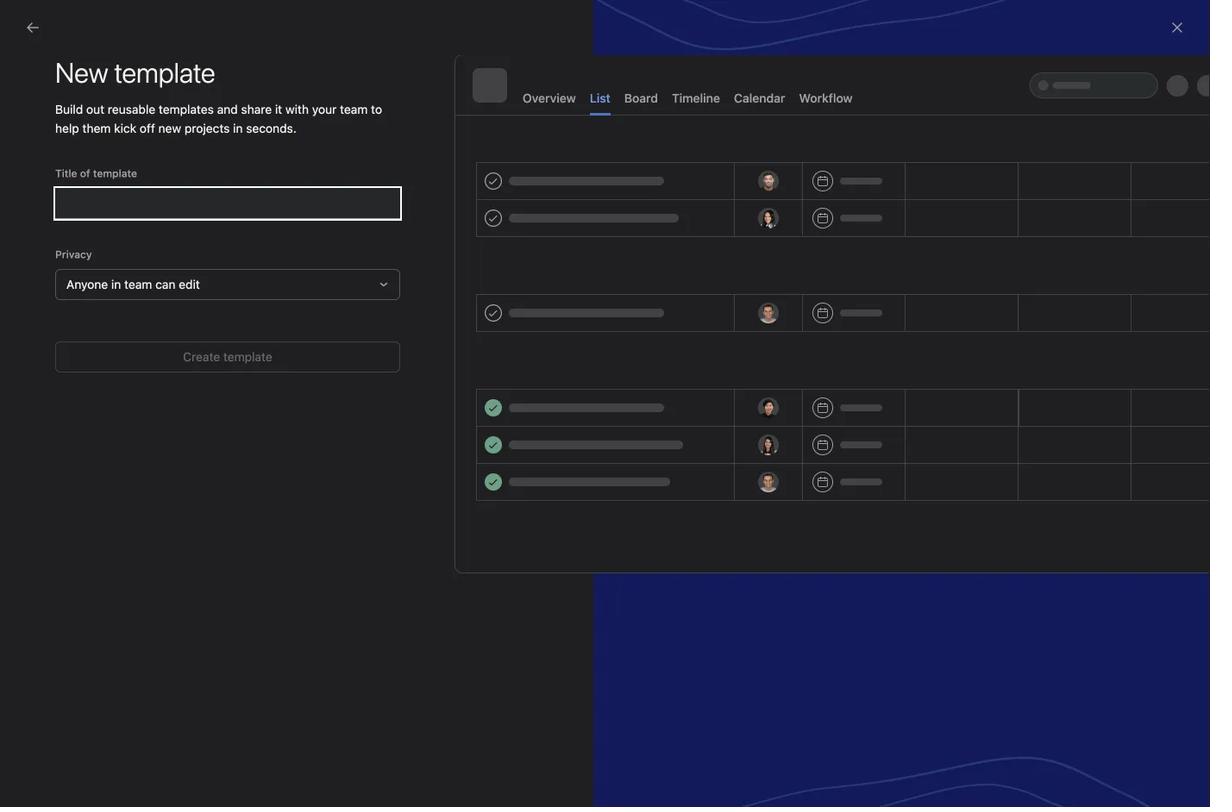 Task type: locate. For each thing, give the bounding box(es) containing it.
date
[[949, 187, 972, 199]]

my
[[1007, 15, 1021, 27]]

anyone
[[66, 277, 108, 292]]

insights element
[[0, 157, 207, 274]]

my up the build
[[45, 87, 62, 101]]

new template
[[55, 56, 215, 89]]

– nov 20
[[979, 219, 1025, 231]]

0 horizontal spatial to
[[246, 119, 264, 143]]

2 vertical spatial my
[[45, 340, 62, 354]]

with right it
[[286, 102, 309, 117]]

0 vertical spatial your
[[312, 102, 337, 117]]

1 row from the top
[[207, 177, 1211, 209]]

edit
[[179, 277, 200, 292]]

portfolio
[[90, 340, 137, 354]]

0 horizontal spatial create
[[57, 352, 94, 366]]

list left board
[[590, 91, 611, 105]]

build
[[55, 102, 83, 117]]

kick
[[114, 121, 136, 136]]

0 horizontal spatial team
[[124, 277, 152, 292]]

done faster.
[[845, 464, 913, 478]]

it
[[275, 102, 282, 117]]

list up projects
[[228, 104, 249, 119]]

nov
[[990, 219, 1010, 231]]

project
[[122, 147, 184, 171], [353, 217, 392, 232], [97, 352, 136, 366], [869, 447, 910, 461]]

privacy
[[55, 249, 92, 261]]

to down "share"
[[246, 119, 264, 143]]

board
[[625, 91, 659, 105]]

my for my first portfolio
[[21, 256, 40, 272]]

or
[[760, 447, 772, 461]]

template inside start with a template to build your project or workflow
[[164, 119, 242, 143]]

reset the filters, or create your own project template to get repeatable work done faster.
[[663, 447, 963, 478]]

1 vertical spatial my
[[21, 256, 40, 272]]

2 vertical spatial in
[[111, 277, 121, 292]]

free trial 28 days left
[[882, 9, 940, 33]]

your up work
[[814, 447, 839, 461]]

my tasks
[[45, 87, 94, 101]]

workflow
[[800, 91, 853, 105]]

create inside 'button'
[[57, 352, 94, 366]]

my inside "link"
[[45, 340, 62, 354]]

2 horizontal spatial in
[[995, 15, 1004, 27]]

create project template button
[[21, 338, 394, 380]]

projects
[[21, 283, 68, 297]]

1 horizontal spatial team
[[340, 102, 368, 117]]

my
[[45, 87, 62, 101], [21, 256, 40, 272], [45, 340, 62, 354]]

0 vertical spatial with
[[286, 102, 309, 117]]

list box
[[402, 7, 816, 35]]

create for create project template
[[57, 352, 94, 366]]

funky
[[1076, 219, 1106, 231]]

team left 'can'
[[124, 277, 152, 292]]

my tasks link
[[10, 80, 197, 108]]

1 horizontal spatial in
[[233, 121, 243, 136]]

team right timeline link in the left top of the page
[[340, 102, 368, 117]]

insights button
[[0, 164, 66, 181]]

on
[[627, 219, 641, 231]]

to left progress at the left top of the page
[[371, 102, 382, 117]]

in left my
[[995, 15, 1004, 27]]

template inside reset the filters, or create your own project template to get repeatable work done faster.
[[913, 447, 963, 461]]

no templates found
[[737, 416, 889, 436]]

1 horizontal spatial with
[[286, 102, 309, 117]]

in down 'and'
[[233, 121, 243, 136]]

go back image
[[26, 21, 40, 35], [26, 21, 40, 35]]

team inside build out reusable templates and share it with your team to help them kick off new projects in seconds.
[[340, 102, 368, 117]]

template right the portfolio
[[140, 352, 189, 366]]

in
[[995, 15, 1004, 27], [233, 121, 243, 136], [111, 277, 121, 292]]

1 vertical spatial to
[[246, 119, 264, 143]]

funky town
[[1076, 219, 1134, 231]]

them
[[82, 121, 111, 136]]

progress
[[421, 104, 472, 119]]

team
[[340, 102, 368, 117], [124, 277, 152, 292]]

first
[[65, 340, 87, 354]]

template down anyone in team can edit dropdown button
[[224, 350, 273, 364]]

cross-
[[259, 217, 294, 232]]

my up projects dropdown button
[[21, 256, 40, 272]]

reporting
[[45, 195, 99, 209]]

tasks
[[65, 87, 94, 101]]

new template button
[[134, 252, 236, 276]]

1 horizontal spatial create
[[183, 350, 220, 364]]

reporting link
[[10, 188, 197, 216]]

portfolios
[[45, 222, 98, 236]]

Title of template text field
[[55, 188, 400, 219]]

0 horizontal spatial in
[[111, 277, 121, 292]]

1 vertical spatial team
[[124, 277, 152, 292]]

with down reusable on the left
[[106, 119, 144, 143]]

ago
[[736, 219, 754, 231]]

–
[[981, 219, 988, 231]]

a
[[148, 119, 159, 143]]

0 vertical spatial team
[[340, 102, 368, 117]]

2 horizontal spatial to
[[713, 464, 725, 478]]

2 vertical spatial to
[[713, 464, 725, 478]]

row
[[207, 177, 1211, 209], [207, 208, 1211, 210]]

to left get
[[713, 464, 725, 478]]

new template
[[159, 258, 228, 270]]

projects button
[[0, 281, 68, 299]]

repeatable
[[750, 464, 811, 478]]

in inside dropdown button
[[111, 277, 121, 292]]

left
[[924, 21, 940, 33]]

title of template
[[55, 167, 137, 180]]

with
[[286, 102, 309, 117], [106, 119, 144, 143]]

out
[[86, 102, 105, 117]]

0 horizontal spatial with
[[106, 119, 144, 143]]

of
[[80, 167, 90, 180]]

0 vertical spatial my
[[45, 87, 62, 101]]

cell
[[598, 209, 771, 241]]

timeline link
[[269, 104, 318, 127]]

cell containing on track
[[598, 209, 771, 241]]

2 vertical spatial your
[[814, 447, 839, 461]]

my first portfolio
[[45, 340, 137, 354]]

portfolios link
[[10, 216, 197, 243]]

template inside button
[[224, 350, 273, 364]]

what's in my trial?
[[958, 15, 1048, 27]]

start with a template to build your project or workflow
[[58, 119, 356, 171]]

my inside global 'element'
[[45, 87, 62, 101]]

create inside button
[[183, 350, 220, 364]]

my left first
[[45, 340, 62, 354]]

timeline up build
[[269, 104, 318, 119]]

to inside reset the filters, or create your own project template to get repeatable work done faster.
[[713, 464, 725, 478]]

anyone in team can edit
[[66, 277, 200, 292]]

template down templates in the top of the page
[[164, 119, 242, 143]]

home link
[[10, 53, 197, 80]]

your inside build out reusable templates and share it with your team to help them kick off new projects in seconds.
[[312, 102, 337, 117]]

1 horizontal spatial to
[[371, 102, 382, 117]]

with inside start with a template to build your project or workflow
[[106, 119, 144, 143]]

trial
[[921, 9, 940, 21]]

new
[[159, 258, 181, 270]]

to
[[371, 102, 382, 117], [246, 119, 264, 143], [713, 464, 725, 478]]

1 vertical spatial in
[[233, 121, 243, 136]]

name
[[231, 187, 260, 199]]

1 horizontal spatial list
[[590, 91, 611, 105]]

0 vertical spatial to
[[371, 102, 382, 117]]

add field image
[[1164, 188, 1174, 198]]

template up done faster.
[[913, 447, 963, 461]]

home
[[45, 59, 78, 73]]

row containing name
[[207, 177, 1211, 209]]

0 vertical spatial in
[[995, 15, 1004, 27]]

1 vertical spatial your
[[317, 119, 356, 143]]

in inside button
[[995, 15, 1004, 27]]

cross-functional project plan row
[[207, 209, 1211, 242]]

global element
[[0, 42, 207, 146]]

your left dashboard
[[312, 102, 337, 117]]

1 vertical spatial with
[[106, 119, 144, 143]]

template up the edit
[[184, 258, 228, 270]]

1 horizontal spatial timeline
[[672, 91, 721, 105]]

owner
[[1052, 187, 1084, 199]]

add to starred image
[[444, 76, 458, 90]]

your down dashboard
[[317, 119, 356, 143]]

dashboard link
[[338, 104, 401, 127]]

project inside cell
[[353, 217, 392, 232]]

in inside build out reusable templates and share it with your team to help them kick off new projects in seconds.
[[233, 121, 243, 136]]

in right anyone
[[111, 277, 121, 292]]

timeline right board
[[672, 91, 721, 105]]



Task type: describe. For each thing, give the bounding box(es) containing it.
close image
[[1171, 21, 1185, 35]]

plan
[[396, 217, 419, 232]]

hide sidebar image
[[22, 14, 36, 28]]

in for anyone in team can edit
[[111, 277, 121, 292]]

insights
[[21, 165, 66, 180]]

status
[[606, 187, 637, 199]]

go back image for close image
[[26, 21, 40, 35]]

reset
[[663, 447, 695, 461]]

messages link
[[568, 104, 625, 127]]

overview
[[523, 91, 576, 105]]

off
[[140, 121, 155, 136]]

my first portfolio link
[[10, 333, 197, 361]]

progress
[[803, 187, 846, 199]]

create
[[775, 447, 811, 461]]

0%
[[836, 219, 852, 231]]

goals link
[[10, 243, 197, 271]]

templates found
[[763, 416, 889, 436]]

help
[[55, 121, 79, 136]]

with inside build out reusable templates and share it with your team to help them kick off new projects in seconds.
[[286, 102, 309, 117]]

and
[[217, 102, 238, 117]]

build out reusable templates and share it with your team to help them kick off new projects in seconds.
[[55, 102, 382, 136]]

2 row from the top
[[207, 208, 1211, 210]]

inbox link
[[10, 108, 197, 136]]

list link
[[228, 104, 249, 127]]

to inside build out reusable templates and share it with your team to help them kick off new projects in seconds.
[[371, 102, 382, 117]]

share button
[[1037, 73, 1095, 97]]

cross-functional project plan
[[259, 217, 419, 232]]

town
[[1108, 219, 1134, 231]]

0 horizontal spatial list
[[228, 104, 249, 119]]

project inside start with a template to build your project or workflow
[[122, 147, 184, 171]]

funky town button
[[1052, 214, 1140, 235]]

in for what's in my trial?
[[995, 15, 1004, 27]]

templates
[[159, 102, 214, 117]]

cross-functional project plan cell
[[207, 209, 599, 242]]

days
[[898, 21, 921, 33]]

new
[[158, 121, 181, 136]]

cell inside cross-functional project plan row
[[598, 209, 771, 241]]

create template
[[183, 350, 273, 364]]

projects
[[185, 121, 230, 136]]

filters,
[[720, 447, 757, 461]]

your inside reset the filters, or create your own project template to get repeatable work done faster.
[[814, 447, 839, 461]]

task progress
[[778, 187, 846, 199]]

close image
[[1171, 21, 1185, 35]]

28
[[882, 21, 895, 33]]

my for my first portfolio
[[45, 340, 62, 354]]

the
[[698, 447, 717, 461]]

0 horizontal spatial timeline
[[269, 104, 318, 119]]

or workflow
[[189, 147, 292, 171]]

template right of at the top of page
[[93, 167, 137, 180]]

go back image for close icon
[[26, 21, 40, 35]]

minutes
[[695, 219, 733, 231]]

share
[[1059, 79, 1087, 91]]

to inside start with a template to build your project or workflow
[[246, 119, 264, 143]]

anyone in team can edit button
[[55, 269, 400, 300]]

functional
[[294, 217, 350, 232]]

workload
[[493, 104, 547, 119]]

build
[[268, 119, 312, 143]]

first portfolio
[[44, 256, 127, 272]]

messages
[[568, 104, 625, 119]]

54
[[679, 219, 692, 231]]

this is a preview of your project template image
[[456, 55, 1211, 573]]

workload link
[[493, 104, 547, 127]]

what's in my trial? button
[[950, 9, 1056, 33]]

what's
[[958, 15, 992, 27]]

share
[[241, 102, 272, 117]]

your inside start with a template to build your project or workflow
[[317, 119, 356, 143]]

trial?
[[1024, 15, 1048, 27]]

my for my tasks
[[45, 87, 62, 101]]

can
[[156, 277, 176, 292]]

calendar
[[734, 91, 786, 105]]

get
[[728, 464, 747, 478]]

54 minutes ago
[[679, 219, 754, 231]]

title
[[55, 167, 77, 180]]

start
[[58, 119, 102, 143]]

projects element
[[0, 274, 207, 364]]

team inside dropdown button
[[124, 277, 152, 292]]

track
[[644, 219, 668, 231]]

20
[[1013, 219, 1025, 231]]

progress link
[[421, 104, 472, 127]]

project inside reset the filters, or create your own project template to get repeatable work done faster.
[[869, 447, 910, 461]]

work
[[814, 464, 842, 478]]

template inside "button"
[[184, 258, 228, 270]]

dashboard
[[338, 104, 401, 119]]

project inside 'button'
[[97, 352, 136, 366]]

no
[[737, 416, 759, 436]]

inbox
[[45, 114, 75, 129]]

create for create template
[[183, 350, 220, 364]]

template inside 'button'
[[140, 352, 189, 366]]

seconds.
[[246, 121, 297, 136]]

cross-functional project plan link
[[259, 215, 419, 234]]



Task type: vqa. For each thing, say whether or not it's contained in the screenshot.
topmost workspace
no



